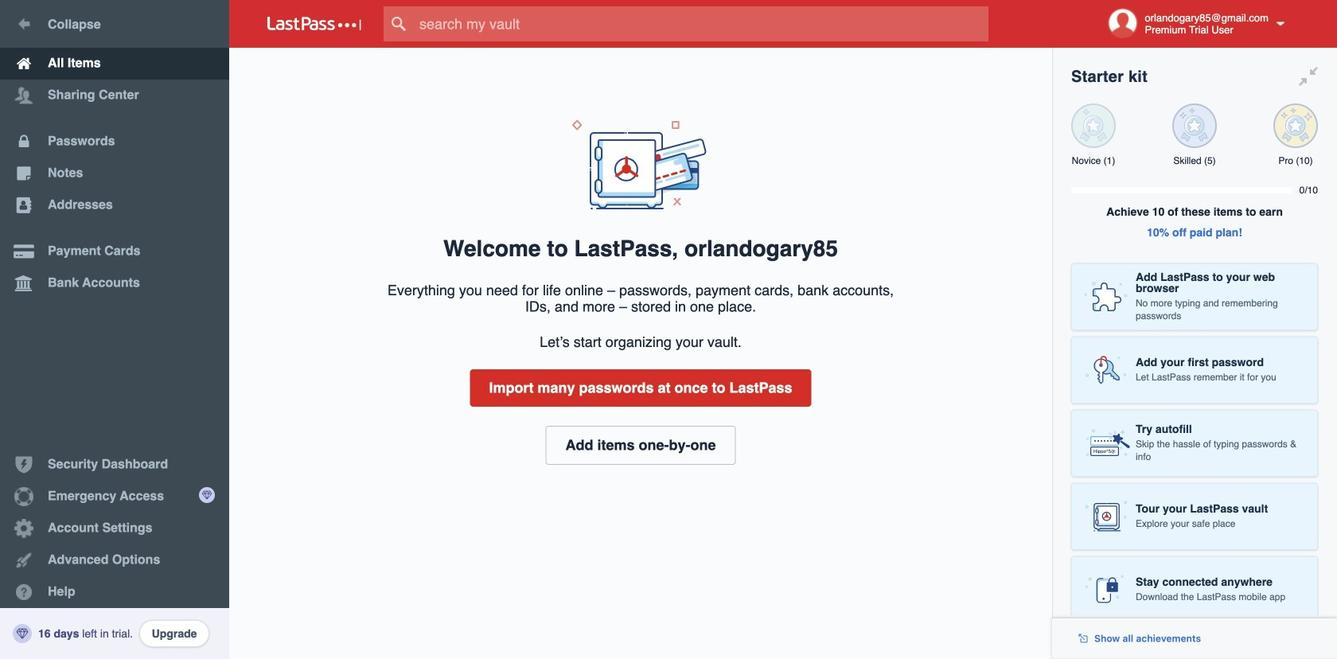 Task type: describe. For each thing, give the bounding box(es) containing it.
search my vault text field
[[384, 6, 1020, 41]]

main content main content
[[229, 48, 1052, 52]]

Search search field
[[384, 6, 1020, 41]]

lastpass image
[[267, 17, 361, 31]]



Task type: locate. For each thing, give the bounding box(es) containing it.
main navigation navigation
[[0, 0, 229, 659]]



Task type: vqa. For each thing, say whether or not it's contained in the screenshot.
Main Navigation navigation
yes



